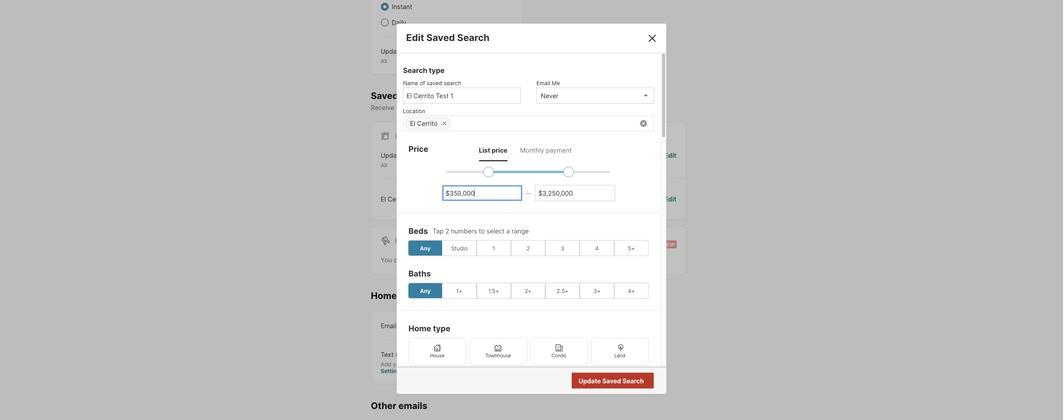 Task type: vqa. For each thing, say whether or not it's contained in the screenshot.
"searches" in 'Saved Searches Receive timely notifications based on your preferred search filters.'
yes



Task type: describe. For each thing, give the bounding box(es) containing it.
home type
[[409, 324, 451, 333]]

1.5+
[[489, 288, 500, 294]]

account settings
[[381, 361, 475, 375]]

your inside the saved searches receive timely notifications based on your preferred search filters.
[[484, 104, 497, 112]]

no emails
[[604, 195, 633, 203]]

home tours
[[371, 290, 423, 301]]

saved
[[427, 80, 443, 86]]

no for no results
[[613, 378, 621, 386]]

name of saved search
[[403, 80, 462, 86]]

search for update saved search
[[623, 377, 644, 385]]

5+ checkbox
[[615, 240, 649, 256]]

in
[[446, 361, 450, 368]]

based
[[455, 104, 473, 112]]

list
[[479, 146, 491, 154]]

location element
[[403, 104, 651, 116]]

emails for no emails
[[614, 195, 633, 203]]

rent
[[410, 237, 426, 245]]

monthly payment element
[[520, 139, 572, 161]]

1.5+ radio
[[477, 283, 511, 299]]

Instant radio
[[381, 3, 389, 11]]

me
[[552, 80, 560, 86]]

other emails
[[371, 400, 428, 411]]

Enter max text field
[[539, 189, 612, 197]]

types for middle edit button
[[405, 152, 421, 160]]

for for for sale
[[395, 133, 408, 141]]

baths
[[409, 269, 431, 279]]

notifications
[[416, 104, 453, 112]]

update saved search
[[579, 377, 644, 385]]

for
[[525, 256, 533, 264]]

1+ radio
[[443, 283, 477, 299]]

instant
[[392, 3, 413, 11]]

search inside the saved searches receive timely notifications based on your preferred search filters.
[[528, 104, 549, 112]]

sale
[[410, 133, 425, 141]]

email for email me
[[537, 80, 551, 86]]

edit saved search
[[406, 32, 490, 43]]

saved right create
[[427, 256, 446, 264]]

4
[[596, 245, 599, 252]]

studio
[[451, 245, 468, 252]]

list box inside edit saved search "dialog"
[[537, 88, 655, 104]]

you
[[381, 256, 392, 264]]

Studio checkbox
[[443, 240, 477, 256]]

Daily radio
[[381, 19, 389, 26]]

2 inside option
[[527, 245, 530, 252]]

price
[[492, 146, 508, 154]]

el for el cerrito
[[410, 120, 416, 127]]

1+
[[457, 288, 463, 294]]

add
[[381, 361, 392, 368]]

cerrito for el cerrito
[[417, 120, 438, 127]]

4+
[[628, 288, 636, 294]]

settings
[[381, 368, 404, 375]]

beds
[[409, 227, 428, 236]]

update types all for topmost edit button
[[381, 47, 421, 64]]

no results
[[613, 378, 644, 386]]

preferred
[[499, 104, 527, 112]]

no for no emails
[[604, 195, 612, 203]]

3
[[561, 245, 565, 252]]

1 vertical spatial edit button
[[665, 151, 677, 169]]

price
[[409, 144, 429, 154]]

range
[[512, 227, 529, 235]]

2 checkbox
[[511, 240, 546, 256]]

search inside name of saved search element
[[444, 80, 462, 86]]

tap
[[433, 227, 444, 235]]

searches inside the saved searches receive timely notifications based on your preferred search filters.
[[401, 90, 442, 101]]

(sms)
[[396, 351, 414, 359]]

townhouse
[[486, 353, 511, 359]]

search for edit saved search
[[458, 32, 490, 43]]

house
[[431, 353, 445, 359]]

select
[[487, 227, 505, 235]]

3 checkbox
[[546, 240, 580, 256]]

phone
[[406, 361, 423, 368]]

3+ radio
[[580, 283, 615, 299]]

condo
[[552, 353, 567, 359]]

list price
[[479, 146, 508, 154]]

results
[[623, 378, 644, 386]]

for rent
[[395, 237, 426, 245]]

remove el cerrito image
[[442, 121, 447, 126]]

edit saved search element
[[406, 32, 638, 43]]

text (sms)
[[381, 351, 414, 359]]

timely
[[396, 104, 414, 112]]

filters.
[[550, 104, 569, 112]]

test
[[410, 195, 423, 203]]

saved up search type
[[427, 32, 455, 43]]

Townhouse checkbox
[[470, 338, 527, 365]]

to
[[479, 227, 485, 235]]

account settings link
[[381, 361, 475, 375]]

name
[[403, 80, 419, 86]]

type for home type
[[433, 324, 451, 333]]

rentals
[[535, 256, 555, 264]]

type for search type
[[429, 66, 445, 75]]



Task type: locate. For each thing, give the bounding box(es) containing it.
1 vertical spatial search
[[403, 66, 428, 75]]

Name of saved search text field
[[407, 92, 518, 100]]

saved inside button
[[603, 377, 622, 385]]

el cerrito
[[410, 120, 438, 127]]

0 vertical spatial search
[[458, 32, 490, 43]]

types up search type
[[405, 47, 421, 55]]

update saved search button
[[572, 373, 654, 389]]

1 vertical spatial 2
[[527, 245, 530, 252]]

0 horizontal spatial your
[[393, 361, 405, 368]]

searches down of
[[401, 90, 442, 101]]

update for middle edit button
[[381, 152, 403, 160]]

can
[[394, 256, 405, 264]]

search
[[444, 80, 462, 86], [528, 104, 549, 112]]

saved left results
[[603, 377, 622, 385]]

1 vertical spatial any
[[420, 288, 431, 294]]

email me
[[537, 80, 560, 86]]

all for topmost edit button
[[381, 58, 387, 64]]

0 vertical spatial all
[[381, 58, 387, 64]]

1 horizontal spatial el
[[410, 120, 416, 127]]

1 horizontal spatial searches
[[447, 256, 475, 264]]

number
[[424, 361, 444, 368]]

0 vertical spatial no
[[604, 195, 612, 203]]

1 horizontal spatial search
[[528, 104, 549, 112]]

create
[[407, 256, 425, 264]]

1 horizontal spatial search
[[458, 32, 490, 43]]

2 all from the top
[[381, 162, 387, 169]]

other
[[371, 400, 397, 411]]

search
[[458, 32, 490, 43], [403, 66, 428, 75], [623, 377, 644, 385]]

email inside email me element
[[537, 80, 551, 86]]

0 vertical spatial home
[[371, 290, 397, 301]]

a
[[507, 227, 510, 235]]

numbers
[[451, 227, 477, 235]]

2.5+
[[557, 288, 569, 294]]

1 vertical spatial emails
[[399, 400, 428, 411]]

0 vertical spatial el
[[410, 120, 416, 127]]

el down location
[[410, 120, 416, 127]]

your right the on
[[484, 104, 497, 112]]

1 inside 'option'
[[493, 245, 495, 252]]

2.5+ radio
[[546, 283, 580, 299]]

1 horizontal spatial email
[[537, 80, 551, 86]]

search type
[[403, 66, 445, 75]]

home for home type
[[409, 324, 432, 333]]

1 vertical spatial all
[[381, 162, 387, 169]]

1 vertical spatial home
[[409, 324, 432, 333]]

1 vertical spatial searches
[[447, 256, 475, 264]]

0 vertical spatial option group
[[408, 240, 649, 256]]

update down daily radio
[[381, 47, 403, 55]]

no inside button
[[613, 378, 621, 386]]

location
[[403, 108, 426, 114]]

email for email
[[381, 322, 397, 330]]

1 horizontal spatial your
[[484, 104, 497, 112]]

option group for home type
[[409, 338, 649, 396]]

0 horizontal spatial search
[[444, 80, 462, 86]]

email left me
[[537, 80, 551, 86]]

1 all from the top
[[381, 58, 387, 64]]

for
[[395, 133, 408, 141], [395, 237, 408, 245]]

for sale
[[395, 133, 425, 141]]

.
[[555, 256, 557, 264]]

2 vertical spatial update
[[579, 377, 601, 385]]

1 vertical spatial your
[[393, 361, 405, 368]]

None search field
[[451, 116, 654, 132]]

text
[[381, 351, 394, 359]]

saved searches receive timely notifications based on your preferred search filters.
[[371, 90, 569, 112]]

home
[[371, 290, 397, 301], [409, 324, 432, 333]]

any for 1+
[[420, 288, 431, 294]]

edit
[[406, 32, 425, 43], [501, 47, 513, 55], [665, 152, 677, 160], [665, 195, 677, 203]]

1 vertical spatial 1
[[493, 245, 495, 252]]

1 vertical spatial no
[[613, 378, 621, 386]]

any for studio
[[420, 245, 431, 252]]

0 horizontal spatial emails
[[399, 400, 428, 411]]

searches down studio
[[447, 256, 475, 264]]

2+ radio
[[511, 283, 546, 299]]

2 any from the top
[[420, 288, 431, 294]]

no
[[604, 195, 612, 203], [613, 378, 621, 386]]

email me element
[[537, 76, 651, 88]]

monthly
[[520, 146, 545, 154]]

update types all for middle edit button
[[381, 152, 421, 169]]

0 vertical spatial email
[[537, 80, 551, 86]]

1 horizontal spatial 1
[[493, 245, 495, 252]]

edit saved search dialog
[[397, 24, 667, 420]]

update types all up search type
[[381, 47, 421, 64]]

1 vertical spatial email
[[381, 322, 397, 330]]

of
[[420, 80, 425, 86]]

1 any from the top
[[420, 245, 431, 252]]

el
[[410, 120, 416, 127], [381, 195, 386, 203]]

name of saved search element
[[403, 76, 517, 88]]

0 vertical spatial any
[[420, 245, 431, 252]]

House checkbox
[[409, 338, 467, 365]]

monthly payment
[[520, 146, 572, 154]]

1 horizontal spatial 2
[[527, 245, 530, 252]]

1 vertical spatial search
[[528, 104, 549, 112]]

searches
[[401, 90, 442, 101], [447, 256, 475, 264]]

2+
[[525, 288, 532, 294]]

update types all down for sale
[[381, 152, 421, 169]]

payment
[[546, 146, 572, 154]]

all
[[381, 58, 387, 64], [381, 162, 387, 169]]

2 vertical spatial search
[[623, 377, 644, 385]]

3+
[[594, 288, 601, 294]]

0 vertical spatial 2
[[446, 227, 450, 235]]

0 vertical spatial edit button
[[501, 47, 513, 65]]

Any checkbox
[[408, 240, 443, 256]]

minimum price slider
[[484, 167, 494, 177]]

option group for baths
[[408, 283, 649, 299]]

types for topmost edit button
[[405, 47, 421, 55]]

update down for sale
[[381, 152, 403, 160]]

tours
[[399, 290, 423, 301]]

2 right "tap"
[[446, 227, 450, 235]]

0 vertical spatial types
[[405, 47, 421, 55]]

4 checkbox
[[580, 240, 615, 256]]

search up the name of saved search text box
[[444, 80, 462, 86]]

0 vertical spatial update
[[381, 47, 403, 55]]

for left rent
[[395, 237, 408, 245]]

update left no results button at the bottom right of the page
[[579, 377, 601, 385]]

Condo checkbox
[[531, 338, 588, 365]]

0 vertical spatial search
[[444, 80, 462, 86]]

cerrito for el cerrito test 1
[[388, 195, 409, 203]]

5+
[[628, 245, 635, 252]]

0 horizontal spatial home
[[371, 290, 397, 301]]

0 vertical spatial 1
[[425, 195, 428, 203]]

update for topmost edit button
[[381, 47, 403, 55]]

Land checkbox
[[591, 338, 649, 365]]

2 for from the top
[[395, 237, 408, 245]]

0 vertical spatial for
[[395, 133, 408, 141]]

you can create saved searches while searching for rentals .
[[381, 256, 557, 264]]

none search field inside edit saved search "dialog"
[[451, 116, 654, 132]]

1 vertical spatial for
[[395, 237, 408, 245]]

list box
[[537, 88, 655, 104]]

1 vertical spatial update types all
[[381, 152, 421, 169]]

0 vertical spatial type
[[429, 66, 445, 75]]

home for home tours
[[371, 290, 397, 301]]

home inside edit saved search "dialog"
[[409, 324, 432, 333]]

all for middle edit button
[[381, 162, 387, 169]]

cerrito
[[417, 120, 438, 127], [388, 195, 409, 203]]

email up text
[[381, 322, 397, 330]]

4+ radio
[[615, 283, 649, 299]]

0 vertical spatial emails
[[614, 195, 633, 203]]

el left test
[[381, 195, 386, 203]]

clear input button
[[641, 120, 648, 127]]

type
[[429, 66, 445, 75], [433, 324, 451, 333]]

1 horizontal spatial home
[[409, 324, 432, 333]]

home left the tours
[[371, 290, 397, 301]]

any
[[420, 245, 431, 252], [420, 288, 431, 294]]

types
[[405, 47, 421, 55], [405, 152, 421, 160]]

1 vertical spatial type
[[433, 324, 451, 333]]

1 for from the top
[[395, 133, 408, 141]]

types down for sale
[[405, 152, 421, 160]]

el inside edit saved search "dialog"
[[410, 120, 416, 127]]

2 horizontal spatial search
[[623, 377, 644, 385]]

saved inside the saved searches receive timely notifications based on your preferred search filters.
[[371, 90, 399, 101]]

0 vertical spatial update types all
[[381, 47, 421, 64]]

1 horizontal spatial no
[[613, 378, 621, 386]]

on
[[475, 104, 482, 112]]

0 horizontal spatial 1
[[425, 195, 428, 203]]

update
[[381, 47, 403, 55], [381, 152, 403, 160], [579, 377, 601, 385]]

type up house option
[[433, 324, 451, 333]]

maximum price slider
[[564, 167, 574, 177]]

add your phone number in
[[381, 361, 452, 368]]

1 vertical spatial option group
[[408, 283, 649, 299]]

cerrito up sale
[[417, 120, 438, 127]]

saved up receive at the top left of the page
[[371, 90, 399, 101]]

0 vertical spatial your
[[484, 104, 497, 112]]

0 vertical spatial searches
[[401, 90, 442, 101]]

list price element
[[479, 139, 508, 161]]

land
[[615, 353, 626, 359]]

1 horizontal spatial emails
[[614, 195, 633, 203]]

1 types from the top
[[405, 47, 421, 55]]

0 vertical spatial cerrito
[[417, 120, 438, 127]]

1 vertical spatial cerrito
[[388, 195, 409, 203]]

—
[[526, 189, 532, 197]]

Any radio
[[408, 283, 443, 299]]

0 horizontal spatial cerrito
[[388, 195, 409, 203]]

for for for rent
[[395, 237, 408, 245]]

edit inside edit saved search "dialog"
[[406, 32, 425, 43]]

account
[[452, 361, 475, 368]]

search left filters.
[[528, 104, 549, 112]]

option group containing house
[[409, 338, 649, 396]]

1 horizontal spatial cerrito
[[417, 120, 438, 127]]

type up saved
[[429, 66, 445, 75]]

1 vertical spatial types
[[405, 152, 421, 160]]

1 down select
[[493, 245, 495, 252]]

Enter min text field
[[446, 189, 519, 197]]

1
[[425, 195, 428, 203], [493, 245, 495, 252]]

saved
[[427, 32, 455, 43], [371, 90, 399, 101], [427, 256, 446, 264], [603, 377, 622, 385]]

update types all
[[381, 47, 421, 64], [381, 152, 421, 169]]

search inside update saved search button
[[623, 377, 644, 385]]

0 horizontal spatial email
[[381, 322, 397, 330]]

el cerrito test 1
[[381, 195, 428, 203]]

0 horizontal spatial search
[[403, 66, 428, 75]]

any down baths at the bottom
[[420, 288, 431, 294]]

1 vertical spatial update
[[381, 152, 403, 160]]

0 horizontal spatial searches
[[401, 90, 442, 101]]

emails for other emails
[[399, 400, 428, 411]]

email
[[537, 80, 551, 86], [381, 322, 397, 330]]

el for el cerrito test 1
[[381, 195, 386, 203]]

emails
[[614, 195, 633, 203], [399, 400, 428, 411]]

option group
[[408, 240, 649, 256], [408, 283, 649, 299], [409, 338, 649, 396]]

cerrito left test
[[388, 195, 409, 203]]

receive
[[371, 104, 395, 112]]

1 right test
[[425, 195, 428, 203]]

0 horizontal spatial 2
[[446, 227, 450, 235]]

2 update types all from the top
[[381, 152, 421, 169]]

2 up for
[[527, 245, 530, 252]]

cerrito inside edit saved search "dialog"
[[417, 120, 438, 127]]

your up settings
[[393, 361, 405, 368]]

2 types from the top
[[405, 152, 421, 160]]

None checkbox
[[488, 350, 513, 361]]

tap 2 numbers to select a range
[[433, 227, 529, 235]]

update inside button
[[579, 377, 601, 385]]

1 vertical spatial el
[[381, 195, 386, 203]]

0 horizontal spatial el
[[381, 195, 386, 203]]

home up house option
[[409, 324, 432, 333]]

no results button
[[603, 374, 653, 390]]

daily
[[392, 19, 407, 26]]

1 update types all from the top
[[381, 47, 421, 64]]

edit button
[[501, 47, 513, 65], [665, 151, 677, 169], [665, 194, 677, 204]]

2 vertical spatial edit button
[[665, 194, 677, 204]]

while
[[477, 256, 493, 264]]

for left sale
[[395, 133, 408, 141]]

2 vertical spatial option group
[[409, 338, 649, 396]]

any up create
[[420, 245, 431, 252]]

0 horizontal spatial no
[[604, 195, 612, 203]]

1 checkbox
[[477, 240, 511, 256]]

searching
[[494, 256, 523, 264]]



